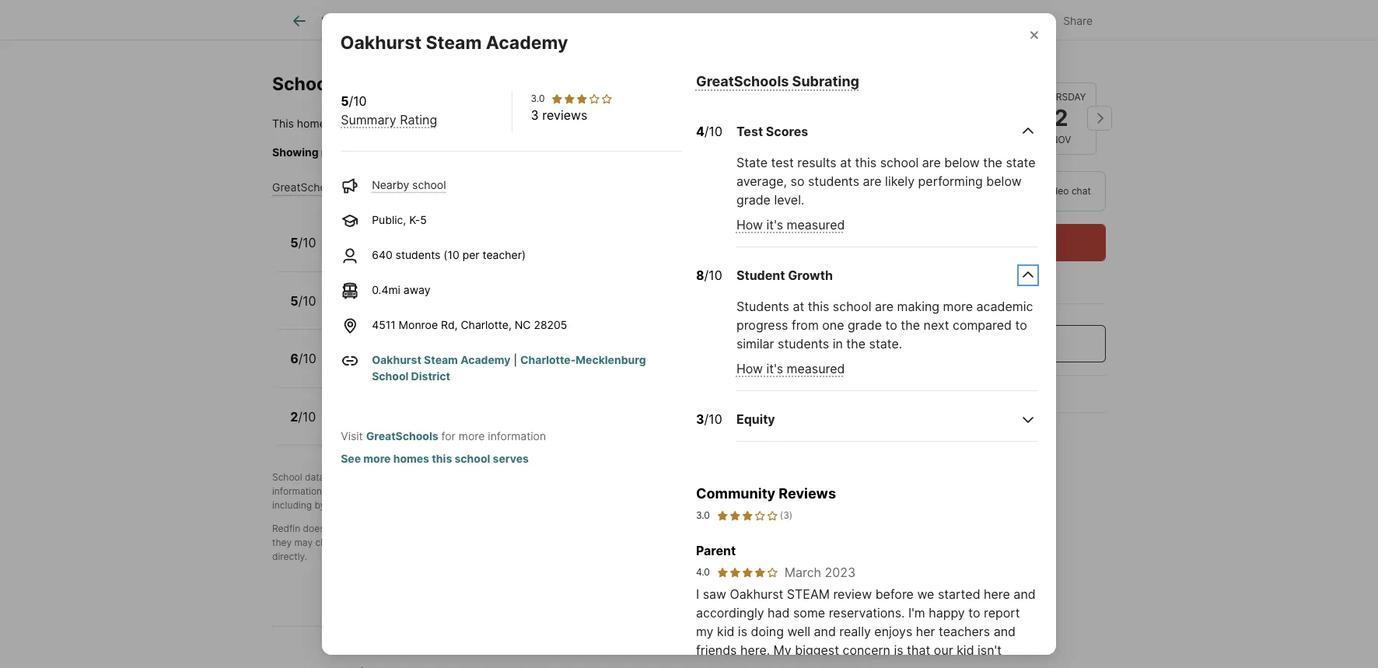 Task type: vqa. For each thing, say whether or not it's contained in the screenshot.
Recommends on the left bottom
yes



Task type: describe. For each thing, give the bounding box(es) containing it.
• left 1.1mi
[[494, 361, 500, 374]]

determine
[[614, 486, 659, 497]]

3 for 3 /10
[[696, 411, 704, 427]]

students at this school are making more academic progress from one grade to the next compared to similar students in the state.
[[737, 298, 1033, 351]]

school down service
[[567, 537, 596, 549]]

2 inside 2 /10 public, 9-12 • serves this home • 3.3mi
[[290, 409, 298, 424]]

showing
[[272, 146, 319, 159]]

doing
[[751, 624, 784, 640]]

or inside first step, and conduct their own investigation to determine their desired schools or school districts, including by contacting and visiting the schools themselves.
[[756, 486, 765, 497]]

saw
[[703, 587, 727, 602]]

3 /10
[[696, 411, 722, 427]]

information inside oakhurst steam academy dialog
[[488, 429, 546, 443]]

0 horizontal spatial schools
[[272, 73, 343, 95]]

guaranteed to be accurate. to verify school enrollment eligibility, contact the school district directly.
[[272, 537, 806, 563]]

greatschools up test
[[696, 73, 789, 90]]

/10 up '6 /10'
[[298, 293, 316, 309]]

a right ,
[[456, 472, 462, 483]]

within
[[340, 117, 371, 130]]

4.0
[[696, 566, 710, 578]]

5 inside 5 /10 summary rating
[[341, 93, 349, 109]]

5 inside winterfield elementary public, prek-5 • nearby school • 1.2mi
[[399, 303, 406, 316]]

i saw oakhurst steam review before we started here and accordingly had some reservations. i'm happy to report my kid is doing well and really enjoys her teachers and friends here. my biggest concern is that our kid isn't being challenged enough. it's true that we spend a lo
[[696, 587, 1037, 668]]

nearby inside oakhurst steam academy dialog
[[372, 178, 409, 191]]

it's for students
[[767, 361, 783, 376]]

test scores button
[[737, 109, 1037, 153]]

first
[[398, 486, 415, 497]]

home for /10
[[467, 419, 496, 432]]

redfin does not endorse or guarantee this information.
[[272, 523, 513, 535]]

visit greatschools for more information
[[341, 429, 546, 443]]

use
[[743, 472, 759, 483]]

conduct
[[461, 486, 497, 497]]

6
[[290, 351, 298, 366]]

state
[[737, 155, 768, 170]]

are left likely
[[863, 173, 882, 189]]

4
[[696, 123, 705, 139]]

so
[[791, 173, 805, 189]]

steam
[[787, 587, 830, 602]]

favorite button
[[849, 4, 938, 35]]

her
[[916, 624, 935, 640]]

1 vertical spatial kid
[[957, 643, 974, 658]]

rating 4.0 out of 5 element
[[716, 566, 778, 579]]

measured for level.
[[787, 217, 845, 232]]

check
[[445, 146, 476, 159]]

start an offer button
[[863, 324, 1106, 362]]

mecklenburg inside charlotte-mecklenburg school district
[[576, 353, 646, 366]]

nov
[[1051, 133, 1071, 145]]

1 vertical spatial we
[[926, 661, 943, 668]]

be inside guaranteed to be accurate. to verify school enrollment eligibility, contact the school district directly.
[[468, 537, 479, 549]]

|
[[514, 353, 517, 366]]

is left within
[[329, 117, 337, 130]]

march
[[785, 565, 821, 580]]

k- inside oakhurst steam academy public, k-5 • nearby school • 0.4mi
[[371, 245, 382, 259]]

2023
[[825, 565, 856, 580]]

0 vertical spatial district
[[561, 117, 601, 130]]

1 vertical spatial that
[[899, 661, 923, 668]]

this up ,
[[432, 452, 452, 465]]

and down ,
[[442, 486, 459, 497]]

0 vertical spatial below
[[945, 155, 980, 170]]

oakhurst inside i saw oakhurst steam review before we started here and accordingly had some reservations. i'm happy to report my kid is doing well and really enjoys her teachers and friends here. my biggest concern is that our kid isn't being challenged enough. it's true that we spend a lo
[[730, 587, 784, 602]]

and up contacting on the left bottom of page
[[325, 486, 341, 497]]

eastway
[[334, 344, 385, 360]]

the right within
[[374, 117, 391, 130]]

nonprofit
[[464, 472, 504, 483]]

contacting
[[328, 500, 375, 511]]

march 2023
[[785, 565, 856, 580]]

2 vertical spatial more
[[363, 452, 391, 465]]

accordingly
[[696, 605, 764, 621]]

history
[[639, 14, 674, 27]]

to inside guaranteed to be accurate. to verify school enrollment eligibility, contact the school district directly.
[[457, 537, 466, 549]]

and right here in the right bottom of the page
[[1014, 587, 1036, 602]]

or
[[975, 295, 993, 310]]

offer
[[995, 335, 1024, 351]]

greatschools summary rating link
[[272, 181, 429, 194]]

verify
[[539, 537, 564, 549]]

and down report
[[994, 624, 1016, 640]]

how for students at this school are making more academic progress from one grade to the next compared to similar students in the state.
[[737, 361, 763, 376]]

public, for /10
[[334, 419, 368, 432]]

are up enrollment
[[635, 523, 649, 535]]

before
[[876, 587, 914, 602]]

• left 3.3mi
[[499, 419, 505, 432]]

1 vertical spatial or
[[383, 523, 392, 535]]

• right 6-
[[393, 361, 399, 374]]

in inside students at this school are making more academic progress from one grade to the next compared to similar students in the state.
[[833, 336, 843, 351]]

overview
[[383, 14, 431, 27]]

provided
[[337, 472, 376, 483]]

/10 up serving
[[705, 123, 723, 139]]

0 horizontal spatial charlotte-
[[394, 117, 449, 130]]

0 vertical spatial we
[[917, 587, 934, 602]]

this inside state test results at this school are below the state average, so students are likely performing below grade level.
[[855, 155, 877, 170]]

the left state.
[[847, 336, 866, 351]]

organization.
[[507, 472, 564, 483]]

/10 left equity
[[704, 411, 722, 427]]

overview tab
[[365, 2, 449, 40]]

ask
[[939, 385, 963, 401]]

0.4mi inside oakhurst steam academy dialog
[[372, 283, 400, 296]]

how it's measured link for students
[[737, 361, 845, 376]]

elementary
[[405, 286, 475, 302]]

&
[[610, 14, 617, 27]]

1 vertical spatial rating
[[396, 181, 429, 194]]

1 their from the left
[[500, 486, 520, 497]]

/10 left eastway on the left
[[298, 351, 316, 366]]

greatschools up step, on the left bottom of the page
[[392, 472, 451, 483]]

this up "guaranteed"
[[442, 523, 458, 535]]

school inside winterfield elementary public, prek-5 • nearby school • 1.2mi
[[458, 303, 492, 316]]

district inside charlotte-mecklenburg school district
[[411, 370, 450, 383]]

0 horizontal spatial mecklenburg
[[449, 117, 520, 130]]

ask a question link
[[939, 385, 1029, 401]]

steam for oakhurst steam academy |
[[424, 353, 458, 366]]

are down 'endorse'
[[370, 537, 384, 549]]

0 horizontal spatial not
[[327, 523, 342, 535]]

ask a question
[[939, 385, 1029, 401]]

all
[[653, 146, 664, 159]]

charlotte- inside charlotte-mecklenburg school district
[[520, 353, 576, 366]]

oakhurst steam academy
[[341, 32, 569, 54]]

to inside school service boundaries are intended to be used as a reference only; they may change and are not
[[693, 523, 702, 535]]

performing
[[918, 173, 983, 189]]

rd,
[[441, 318, 458, 331]]

away
[[404, 283, 431, 296]]

intended
[[652, 523, 691, 535]]

true
[[872, 661, 895, 668]]

some
[[793, 605, 825, 621]]

charlotte-mecklenburg school district link inside oakhurst steam academy dialog
[[372, 353, 646, 383]]

the down making
[[901, 317, 920, 333]]

/10 left student at the right of the page
[[704, 267, 722, 283]]

3.3mi
[[508, 419, 537, 432]]

0 horizontal spatial redfin
[[272, 523, 300, 535]]

is up here.
[[738, 624, 747, 640]]

greatschools down showing
[[272, 181, 341, 194]]

to up offer
[[1015, 317, 1027, 333]]

oakhurst steam academy dialog
[[322, 13, 1056, 668]]

rating inside 5 /10 summary rating
[[400, 112, 437, 128]]

a left first
[[390, 486, 395, 497]]

is right data
[[327, 472, 334, 483]]

state test results at this school are below the state average, so students are likely performing below grade level.
[[737, 155, 1036, 207]]

6-
[[371, 361, 383, 374]]

school up showing nearby schools. please check the school district website to see all schools serving this home.
[[522, 117, 559, 130]]

is down the enjoys
[[894, 643, 903, 658]]

eastway middle public, 6-8 • serves this home • 1.1mi
[[334, 344, 527, 374]]

prek-
[[371, 303, 399, 316]]

serves for /10
[[407, 419, 442, 432]]

0 horizontal spatial schools
[[448, 500, 481, 511]]

0 vertical spatial schools
[[667, 146, 707, 159]]

districts,
[[799, 486, 837, 497]]

summary inside 5 /10 summary rating
[[341, 112, 396, 128]]

boundaries
[[583, 523, 633, 535]]

list box containing tour in person
[[863, 170, 1106, 211]]

• up monroe
[[409, 303, 415, 316]]

winterfield
[[334, 286, 402, 302]]

1 horizontal spatial 3.0
[[696, 510, 710, 521]]

public, for elementary
[[334, 303, 368, 316]]

to up state.
[[886, 317, 897, 333]]

nearby
[[321, 146, 358, 159]]

measured for students
[[787, 361, 845, 376]]

equity
[[737, 411, 775, 427]]

0 horizontal spatial district
[[536, 146, 571, 159]]

public, inside oakhurst steam academy public, k-5 • nearby school • 0.4mi
[[334, 245, 368, 259]]

/10 down greatschools summary rating
[[298, 235, 316, 251]]

1 vertical spatial students
[[396, 248, 441, 261]]

next image
[[1087, 106, 1112, 131]]

chat
[[1072, 184, 1091, 196]]

students inside students at this school are making more academic progress from one grade to the next compared to similar students in the state.
[[778, 336, 829, 351]]

• down public, k-5
[[392, 245, 398, 259]]

for
[[441, 429, 456, 443]]

academy for oakhurst steam academy |
[[461, 353, 511, 366]]

steam for oakhurst steam academy public, k-5 • nearby school • 0.4mi
[[393, 228, 432, 244]]

schedule
[[942, 234, 999, 250]]

biggest
[[795, 643, 839, 658]]

a inside i saw oakhurst steam review before we started here and accordingly had some reservations. i'm happy to report my kid is doing well and really enjoys her teachers and friends here. my biggest concern is that our kid isn't being challenged enough. it's true that we spend a lo
[[986, 661, 994, 668]]

and up the redfin does not endorse or guarantee this information. on the left of the page
[[377, 500, 394, 511]]

nearby inside oakhurst steam academy public, k-5 • nearby school • 0.4mi
[[401, 245, 438, 259]]

recommends
[[597, 472, 655, 483]]

schools tab
[[692, 2, 771, 40]]

how it's measured for level.
[[737, 217, 845, 232]]

to left see
[[618, 146, 628, 159]]

school right "check" in the left of the page
[[499, 146, 533, 159]]

grade inside students at this school are making more academic progress from one grade to the next compared to similar students in the state.
[[848, 317, 882, 333]]

being
[[696, 661, 729, 668]]

2 horizontal spatial schools
[[720, 486, 753, 497]]

0 vertical spatial by
[[378, 472, 389, 483]]

likely
[[885, 173, 915, 189]]

directly.
[[272, 551, 307, 563]]

change
[[315, 537, 348, 549]]

• right (10
[[478, 245, 484, 259]]

as inside school service boundaries are intended to be used as a reference only; they may change and are not
[[743, 523, 753, 535]]

how for state test results at this school are below the state average, so students are likely performing below grade level.
[[737, 217, 763, 232]]

average,
[[737, 173, 787, 189]]

how it's measured for students
[[737, 361, 845, 376]]

public, k-5
[[372, 213, 427, 226]]

0 vertical spatial rating 3.0 out of 5 element
[[551, 93, 613, 105]]

does
[[303, 523, 325, 535]]

academy for oakhurst steam academy
[[486, 32, 569, 54]]

and inside school service boundaries are intended to be used as a reference only; they may change and are not
[[351, 537, 367, 549]]

are up the performing
[[922, 155, 941, 170]]

nearby school link
[[372, 178, 446, 191]]

the inside state test results at this school are below the state average, so students are likely performing below grade level.
[[983, 155, 1003, 170]]

it's for level.
[[767, 217, 783, 232]]

a right ask
[[966, 385, 973, 401]]

12
[[383, 419, 395, 432]]

district inside guaranteed to be accurate. to verify school enrollment eligibility, contact the school district directly.
[[776, 537, 806, 549]]

similar
[[737, 336, 774, 351]]

school inside students at this school are making more academic progress from one grade to the next compared to similar students in the state.
[[833, 298, 872, 314]]

redfin inside , a nonprofit organization. redfin recommends buyers and renters use greatschools information and ratings as a
[[567, 472, 595, 483]]

really
[[840, 624, 871, 640]]

grade inside state test results at this school are below the state average, so students are likely performing below grade level.
[[737, 192, 771, 207]]

information inside , a nonprofit organization. redfin recommends buyers and renters use greatschools information and ratings as a
[[272, 486, 322, 497]]

1 horizontal spatial rating 3.0 out of 5 element
[[716, 509, 778, 523]]

a inside school service boundaries are intended to be used as a reference only; they may change and are not
[[756, 523, 761, 535]]

oakhurst steam academy public, k-5 • nearby school • 0.4mi
[[334, 228, 516, 259]]



Task type: locate. For each thing, give the bounding box(es) containing it.
school up nonprofit
[[455, 452, 490, 465]]

steam down property
[[426, 32, 482, 54]]

the right "check" in the left of the page
[[479, 146, 496, 159]]

not inside school service boundaries are intended to be used as a reference only; they may change and are not
[[386, 537, 401, 549]]

to inside i saw oakhurst steam review before we started here and accordingly had some reservations. i'm happy to report my kid is doing well and really enjoys her teachers and friends here. my biggest concern is that our kid isn't being challenged enough. it's true that we spend a lo
[[969, 605, 980, 621]]

8 inside oakhurst steam academy dialog
[[696, 267, 704, 283]]

3 for 3 reviews
[[531, 107, 539, 123]]

summary down schools.
[[344, 181, 393, 194]]

charlotte- right |
[[520, 353, 576, 366]]

challenged
[[732, 661, 797, 668]]

school down middle
[[372, 370, 409, 383]]

schedule tour button
[[863, 223, 1106, 261]]

not
[[327, 523, 342, 535], [386, 537, 401, 549]]

2 how it's measured from the top
[[737, 361, 845, 376]]

friends
[[696, 643, 737, 658]]

2 how it's measured link from the top
[[737, 361, 845, 376]]

1 vertical spatial 8
[[383, 361, 390, 374]]

via
[[1030, 184, 1043, 196]]

see more homes this school serves link
[[341, 452, 529, 465]]

school data is provided by greatschools
[[272, 472, 451, 483]]

how it's measured link for level.
[[737, 217, 845, 232]]

schools up this in the left top of the page
[[272, 73, 343, 95]]

0 vertical spatial rating
[[400, 112, 437, 128]]

first step, and conduct their own investigation to determine their desired schools or school districts, including by contacting and visiting the schools themselves.
[[272, 486, 837, 511]]

schools.
[[361, 146, 405, 159]]

district down "oakhurst steam academy" link
[[411, 370, 450, 383]]

greatschools up homes
[[366, 429, 438, 443]]

how it's measured
[[737, 217, 845, 232], [737, 361, 845, 376]]

0 horizontal spatial tour
[[895, 184, 916, 196]]

academy inside oakhurst steam academy public, k-5 • nearby school • 0.4mi
[[435, 228, 492, 244]]

academy down details
[[486, 32, 569, 54]]

0 vertical spatial schools
[[710, 14, 753, 27]]

0 vertical spatial 0.4mi
[[487, 245, 516, 259]]

k- up oakhurst steam academy public, k-5 • nearby school • 0.4mi at the left of page
[[409, 213, 420, 226]]

3 left the reviews
[[531, 107, 539, 123]]

test
[[771, 155, 794, 170]]

it's down similar
[[767, 361, 783, 376]]

0 horizontal spatial as
[[377, 486, 387, 497]]

home right for at left bottom
[[467, 419, 496, 432]]

contact
[[691, 537, 725, 549]]

1 horizontal spatial schools
[[667, 146, 707, 159]]

school up likely
[[880, 155, 919, 170]]

public, inside 2 /10 public, 9-12 • serves this home • 3.3mi
[[334, 419, 368, 432]]

1 vertical spatial how it's measured link
[[737, 361, 845, 376]]

school down the reference
[[744, 537, 773, 549]]

oakhurst for oakhurst steam academy
[[341, 32, 422, 54]]

sale & tax history tab
[[567, 2, 692, 40]]

state
[[1006, 155, 1036, 170]]

summary up schools.
[[341, 112, 396, 128]]

reviews
[[542, 107, 588, 123]]

3 left equity
[[696, 411, 704, 427]]

mecklenburg
[[449, 117, 520, 130], [576, 353, 646, 366]]

1 horizontal spatial 2
[[1054, 104, 1068, 131]]

the inside guaranteed to be accurate. to verify school enrollment eligibility, contact the school district directly.
[[727, 537, 742, 549]]

0 vertical spatial 8
[[696, 267, 704, 283]]

school up elementary
[[441, 245, 475, 259]]

public, inside oakhurst steam academy dialog
[[372, 213, 406, 226]]

serves up 'see more homes this school serves' link
[[407, 419, 442, 432]]

greatschools subrating
[[696, 73, 859, 90]]

1 vertical spatial how it's measured
[[737, 361, 845, 376]]

2 vertical spatial steam
[[424, 353, 458, 366]]

0.4mi
[[487, 245, 516, 259], [372, 283, 400, 296]]

kid up spend
[[957, 643, 974, 658]]

see
[[341, 452, 361, 465]]

5 /10 for winterfield
[[290, 293, 316, 309]]

tour via video chat option
[[976, 170, 1106, 211]]

to down recommends
[[602, 486, 611, 497]]

0 vertical spatial in
[[918, 184, 926, 196]]

at up from
[[793, 298, 804, 314]]

1 horizontal spatial kid
[[957, 643, 974, 658]]

1 vertical spatial be
[[468, 537, 479, 549]]

2 tour from the left
[[1008, 184, 1027, 196]]

0 horizontal spatial more
[[363, 452, 391, 465]]

, a nonprofit organization. redfin recommends buyers and renters use greatschools information and ratings as a
[[272, 472, 821, 497]]

students
[[737, 298, 789, 314]]

1 horizontal spatial schools
[[710, 14, 753, 27]]

0.4mi up prek-
[[372, 283, 400, 296]]

5 /10
[[290, 235, 316, 251], [290, 293, 316, 309]]

renters
[[709, 472, 740, 483]]

2 down "6"
[[290, 409, 298, 424]]

eligibility,
[[647, 537, 688, 549]]

1 vertical spatial district
[[776, 537, 806, 549]]

1 vertical spatial more
[[459, 429, 485, 443]]

or down use
[[756, 486, 765, 497]]

1 how it's measured from the top
[[737, 217, 845, 232]]

public, for middle
[[334, 361, 368, 374]]

serves for middle
[[402, 361, 437, 374]]

students down from
[[778, 336, 829, 351]]

1 horizontal spatial redfin
[[567, 472, 595, 483]]

1 horizontal spatial k-
[[409, 213, 420, 226]]

school
[[499, 146, 533, 159], [880, 155, 919, 170], [412, 178, 446, 191], [441, 245, 475, 259], [833, 298, 872, 314], [458, 303, 492, 316], [455, 452, 490, 465], [768, 486, 797, 497], [567, 537, 596, 549], [744, 537, 773, 549]]

serves inside 'eastway middle public, 6-8 • serves this home • 1.1mi'
[[402, 361, 437, 374]]

school inside first step, and conduct their own investigation to determine their desired schools or school districts, including by contacting and visiting the schools themselves.
[[768, 486, 797, 497]]

academy up per
[[435, 228, 492, 244]]

schedule tour
[[942, 234, 1026, 250]]

1 measured from the top
[[787, 217, 845, 232]]

be inside school service boundaries are intended to be used as a reference only; they may change and are not
[[705, 523, 716, 535]]

1 horizontal spatial 8
[[696, 267, 704, 283]]

charlotte- up please
[[394, 117, 449, 130]]

8
[[696, 267, 704, 283], [383, 361, 390, 374]]

8 inside 'eastway middle public, 6-8 • serves this home • 1.1mi'
[[383, 361, 390, 374]]

1 vertical spatial mecklenburg
[[576, 353, 646, 366]]

1 horizontal spatial be
[[705, 523, 716, 535]]

rating up please
[[400, 112, 437, 128]]

winterfield elementary public, prek-5 • nearby school • 1.2mi
[[334, 286, 531, 316]]

oakhurst up 640
[[334, 228, 390, 244]]

5 /10 summary rating
[[341, 93, 437, 128]]

used
[[719, 523, 740, 535]]

2
[[1054, 104, 1068, 131], [290, 409, 298, 424]]

by up does
[[315, 500, 325, 511]]

tab list containing feed
[[272, 0, 783, 40]]

school inside state test results at this school are below the state average, so students are likely performing below grade level.
[[880, 155, 919, 170]]

property details tab
[[449, 2, 567, 40]]

more left or
[[943, 298, 973, 314]]

district down 3 reviews
[[536, 146, 571, 159]]

0 vertical spatial 3.0
[[531, 93, 545, 104]]

1 vertical spatial by
[[315, 500, 325, 511]]

5
[[341, 93, 349, 109], [420, 213, 427, 226], [290, 235, 298, 251], [382, 245, 389, 259], [290, 293, 298, 309], [399, 303, 406, 316]]

oakhurst steam academy element
[[341, 13, 587, 54]]

middle
[[388, 344, 430, 360]]

start an offer
[[944, 335, 1024, 351]]

this inside students at this school are making more academic progress from one grade to the next compared to similar students in the state.
[[808, 298, 829, 314]]

1 horizontal spatial by
[[378, 472, 389, 483]]

oakhurst down the 4511
[[372, 353, 421, 366]]

teacher)
[[483, 248, 526, 261]]

1 vertical spatial information
[[272, 486, 322, 497]]

public, inside winterfield elementary public, prek-5 • nearby school • 1.2mi
[[334, 303, 368, 316]]

0 vertical spatial k-
[[409, 213, 420, 226]]

1 horizontal spatial information
[[488, 429, 546, 443]]

be up contact on the right of the page
[[705, 523, 716, 535]]

0 vertical spatial serves
[[402, 361, 437, 374]]

4511
[[372, 318, 396, 331]]

1 vertical spatial charlotte-
[[520, 353, 576, 366]]

0 vertical spatial or
[[756, 486, 765, 497]]

steam for oakhurst steam academy
[[426, 32, 482, 54]]

we up i'm
[[917, 587, 934, 602]]

/10 inside 5 /10 summary rating
[[349, 93, 367, 109]]

information
[[488, 429, 546, 443], [272, 486, 322, 497]]

a down isn't at the bottom right
[[986, 661, 994, 668]]

5 /10 for oakhurst
[[290, 235, 316, 251]]

this inside 'eastway middle public, 6-8 • serves this home • 1.1mi'
[[440, 361, 459, 374]]

please
[[408, 146, 442, 159]]

public, inside 'eastway middle public, 6-8 • serves this home • 1.1mi'
[[334, 361, 368, 374]]

1 horizontal spatial district
[[776, 537, 806, 549]]

not down the redfin does not endorse or guarantee this information. on the left of the page
[[386, 537, 401, 549]]

1 vertical spatial schools
[[272, 73, 343, 95]]

as right the ratings
[[377, 486, 387, 497]]

0 vertical spatial grade
[[737, 192, 771, 207]]

see more homes this school serves
[[341, 452, 529, 465]]

school left data
[[272, 472, 302, 483]]

4511 monroe rd, charlotte, nc 28205
[[372, 318, 567, 331]]

this down rd,
[[440, 361, 459, 374]]

schools down renters
[[720, 486, 753, 497]]

greatschools summary rating
[[272, 181, 429, 194]]

list box
[[863, 170, 1106, 211]]

website
[[574, 146, 615, 159]]

school down please
[[412, 178, 446, 191]]

2 measured from the top
[[787, 361, 845, 376]]

3.0
[[531, 93, 545, 104], [696, 510, 710, 521]]

oakhurst inside oakhurst steam academy public, k-5 • nearby school • 0.4mi
[[334, 228, 390, 244]]

to inside first step, and conduct their own investigation to determine their desired schools or school districts, including by contacting and visiting the schools themselves.
[[602, 486, 611, 497]]

2 vertical spatial home
[[467, 419, 496, 432]]

school inside school service boundaries are intended to be used as a reference only; they may change and are not
[[516, 523, 546, 535]]

tax
[[620, 14, 636, 27]]

1 vertical spatial it's
[[767, 361, 783, 376]]

review
[[833, 587, 872, 602]]

1 horizontal spatial mecklenburg
[[576, 353, 646, 366]]

tab list
[[272, 0, 783, 40]]

home inside 2 /10 public, 9-12 • serves this home • 3.3mi
[[467, 419, 496, 432]]

rating up public, k-5
[[396, 181, 429, 194]]

k- down public, k-5
[[371, 245, 382, 259]]

1 vertical spatial redfin
[[272, 523, 300, 535]]

0 vertical spatial charlotte-mecklenburg school district link
[[394, 117, 601, 130]]

1 vertical spatial home
[[462, 361, 491, 374]]

guarantee
[[395, 523, 440, 535]]

property details
[[467, 14, 549, 27]]

oakhurst for oakhurst steam academy public, k-5 • nearby school • 0.4mi
[[334, 228, 390, 244]]

tour in person
[[895, 184, 961, 196]]

1 vertical spatial 3.0
[[696, 510, 710, 521]]

• right 12
[[398, 419, 404, 432]]

nearby inside winterfield elementary public, prek-5 • nearby school • 1.2mi
[[418, 303, 455, 316]]

grade down average,
[[737, 192, 771, 207]]

details
[[515, 14, 549, 27]]

2 5 /10 from the top
[[290, 293, 316, 309]]

0 vertical spatial 3
[[531, 107, 539, 123]]

0 vertical spatial information
[[488, 429, 546, 443]]

more right for at left bottom
[[459, 429, 485, 443]]

district down the reference
[[776, 537, 806, 549]]

2 vertical spatial academy
[[461, 353, 511, 366]]

or right 'endorse'
[[383, 523, 392, 535]]

equity button
[[737, 397, 1037, 442]]

0 vertical spatial kid
[[717, 624, 735, 640]]

/10 down '6 /10'
[[298, 409, 316, 424]]

home right this in the left top of the page
[[297, 117, 326, 130]]

monroe
[[399, 318, 438, 331]]

a
[[966, 385, 973, 401], [456, 472, 462, 483], [390, 486, 395, 497], [756, 523, 761, 535], [986, 661, 994, 668]]

1 vertical spatial rating 3.0 out of 5 element
[[716, 509, 778, 523]]

school service boundaries are intended to be used as a reference only; they may change and are not
[[272, 523, 829, 549]]

academy for oakhurst steam academy public, k-5 • nearby school • 0.4mi
[[435, 228, 492, 244]]

1 how it's measured link from the top
[[737, 217, 845, 232]]

in down one
[[833, 336, 843, 351]]

academy inside oakhurst steam academy element
[[486, 32, 569, 54]]

are inside students at this school are making more academic progress from one grade to the next compared to similar students in the state.
[[875, 298, 894, 314]]

0 vertical spatial district
[[536, 146, 571, 159]]

5 inside oakhurst steam academy public, k-5 • nearby school • 0.4mi
[[382, 245, 389, 259]]

home left 1.1mi
[[462, 361, 491, 374]]

and up desired
[[690, 472, 706, 483]]

1 horizontal spatial as
[[743, 523, 753, 535]]

1 5 /10 from the top
[[290, 235, 316, 251]]

0 vertical spatial be
[[705, 523, 716, 535]]

public,
[[372, 213, 406, 226], [334, 245, 368, 259], [334, 303, 368, 316], [334, 361, 368, 374], [334, 419, 368, 432]]

0 horizontal spatial 3
[[531, 107, 539, 123]]

parent
[[696, 543, 736, 559]]

0 vertical spatial it's
[[767, 217, 783, 232]]

oakhurst for oakhurst steam academy |
[[372, 353, 421, 366]]

nearby school
[[372, 178, 446, 191]]

home for middle
[[462, 361, 491, 374]]

0 vertical spatial measured
[[787, 217, 845, 232]]

their up themselves.
[[500, 486, 520, 497]]

1 vertical spatial charlotte-mecklenburg school district link
[[372, 353, 646, 383]]

showing nearby schools. please check the school district website to see all schools serving this home.
[[272, 146, 804, 159]]

/10 inside 2 /10 public, 9-12 • serves this home • 3.3mi
[[298, 409, 316, 424]]

0 vertical spatial 2
[[1054, 104, 1068, 131]]

academic
[[977, 298, 1033, 314]]

oakhurst steam academy |
[[372, 353, 520, 366]]

an
[[977, 335, 992, 351]]

the left state
[[983, 155, 1003, 170]]

1 vertical spatial measured
[[787, 361, 845, 376]]

0 vertical spatial academy
[[486, 32, 569, 54]]

0 horizontal spatial below
[[945, 155, 980, 170]]

1 vertical spatial 0.4mi
[[372, 283, 400, 296]]

as right used
[[743, 523, 753, 535]]

tour in person option
[[863, 170, 976, 211]]

and up biggest
[[814, 624, 836, 640]]

sale
[[585, 14, 607, 27]]

per
[[463, 248, 480, 261]]

1 tour from the left
[[895, 184, 916, 196]]

the inside first step, and conduct their own investigation to determine their desired schools or school districts, including by contacting and visiting the schools themselves.
[[430, 500, 445, 511]]

0 horizontal spatial by
[[315, 500, 325, 511]]

how it's measured link down level.
[[737, 217, 845, 232]]

1 vertical spatial district
[[411, 370, 450, 383]]

we down our
[[926, 661, 943, 668]]

here
[[984, 587, 1010, 602]]

2 vertical spatial students
[[778, 336, 829, 351]]

results
[[797, 155, 837, 170]]

endorse
[[344, 523, 380, 535]]

in inside option
[[918, 184, 926, 196]]

9-
[[371, 419, 383, 432]]

school
[[522, 117, 559, 130], [372, 370, 409, 383], [272, 472, 302, 483], [516, 523, 546, 535]]

this home is within the charlotte-mecklenburg school district
[[272, 117, 601, 130]]

0 vertical spatial charlotte-
[[394, 117, 449, 130]]

1 horizontal spatial 3
[[696, 411, 704, 427]]

in left person
[[918, 184, 926, 196]]

school up (3)
[[768, 486, 797, 497]]

0 horizontal spatial be
[[468, 537, 479, 549]]

district up the website
[[561, 117, 601, 130]]

/10 up within
[[349, 93, 367, 109]]

academy left |
[[461, 353, 511, 366]]

feed link
[[290, 12, 347, 30]]

0 horizontal spatial rating 3.0 out of 5 element
[[551, 93, 613, 105]]

it's
[[851, 661, 868, 668]]

charlotte-mecklenburg school district link up "check" in the left of the page
[[394, 117, 601, 130]]

tour for tour via video chat
[[1008, 184, 1027, 196]]

1 vertical spatial how
[[737, 361, 763, 376]]

including
[[272, 500, 312, 511]]

this inside 2 /10 public, 9-12 • serves this home • 3.3mi
[[445, 419, 464, 432]]

this down test
[[751, 146, 769, 159]]

0 horizontal spatial or
[[383, 523, 392, 535]]

the down step, on the left bottom of the page
[[430, 500, 445, 511]]

tour for tour in person
[[895, 184, 916, 196]]

1 how from the top
[[737, 217, 763, 232]]

to
[[618, 146, 628, 159], [886, 317, 897, 333], [1015, 317, 1027, 333], [602, 486, 611, 497], [693, 523, 702, 535], [457, 537, 466, 549], [969, 605, 980, 621]]

measured down level.
[[787, 217, 845, 232]]

as inside , a nonprofit organization. redfin recommends buyers and renters use greatschools information and ratings as a
[[377, 486, 387, 497]]

one
[[822, 317, 844, 333]]

test
[[737, 123, 763, 139]]

by inside first step, and conduct their own investigation to determine their desired schools or school districts, including by contacting and visiting the schools themselves.
[[315, 500, 325, 511]]

0 horizontal spatial 3.0
[[531, 93, 545, 104]]

greatschools up reviews
[[761, 472, 821, 483]]

1 horizontal spatial below
[[987, 173, 1022, 189]]

greatschools inside , a nonprofit organization. redfin recommends buyers and renters use greatschools information and ratings as a
[[761, 472, 821, 483]]

spend
[[947, 661, 983, 668]]

1 it's from the top
[[767, 217, 783, 232]]

more inside students at this school are making more academic progress from one grade to the next compared to similar students in the state.
[[943, 298, 973, 314]]

1 vertical spatial nearby
[[401, 245, 438, 259]]

concern
[[843, 643, 891, 658]]

rating 3.0 out of 5 element
[[551, 93, 613, 105], [716, 509, 778, 523]]

0 horizontal spatial 0.4mi
[[372, 283, 400, 296]]

students left (10
[[396, 248, 441, 261]]

2 inside thursday 2 nov
[[1054, 104, 1068, 131]]

school inside oakhurst steam academy public, k-5 • nearby school • 0.4mi
[[441, 245, 475, 259]]

nearby down elementary
[[418, 303, 455, 316]]

1 vertical spatial summary
[[344, 181, 393, 194]]

k- inside oakhurst steam academy dialog
[[409, 213, 420, 226]]

None button
[[872, 81, 943, 155], [949, 82, 1020, 154], [1026, 82, 1097, 154], [872, 81, 943, 155], [949, 82, 1020, 154], [1026, 82, 1097, 154]]

• left '1.2mi'
[[495, 303, 501, 316]]

1 horizontal spatial or
[[756, 486, 765, 497]]

1 vertical spatial steam
[[393, 228, 432, 244]]

0 vertical spatial redfin
[[567, 472, 595, 483]]

0 vertical spatial not
[[327, 523, 342, 535]]

steam inside oakhurst steam academy public, k-5 • nearby school • 0.4mi
[[393, 228, 432, 244]]

oakhurst down 'rating 4.0 out of 5' element
[[730, 587, 784, 602]]

oakhurst down "overview"
[[341, 32, 422, 54]]

this up from
[[808, 298, 829, 314]]

serves
[[402, 361, 437, 374], [407, 419, 442, 432]]

1.1mi
[[503, 361, 527, 374]]

serves inside 2 /10 public, 9-12 • serves this home • 3.3mi
[[407, 419, 442, 432]]

1 vertical spatial below
[[987, 173, 1022, 189]]

at inside students at this school are making more academic progress from one grade to the next compared to similar students in the state.
[[793, 298, 804, 314]]

5 /10 up '6 /10'
[[290, 293, 316, 309]]

and down 'endorse'
[[351, 537, 367, 549]]

kid
[[717, 624, 735, 640], [957, 643, 974, 658]]

school up one
[[833, 298, 872, 314]]

1 horizontal spatial more
[[459, 429, 485, 443]]

1 vertical spatial 2
[[290, 409, 298, 424]]

this
[[272, 117, 294, 130]]

at inside state test results at this school are below the state average, so students are likely performing below grade level.
[[840, 155, 852, 170]]

out
[[991, 14, 1009, 27]]

nc
[[515, 318, 531, 331]]

2 how from the top
[[737, 361, 763, 376]]

0 vertical spatial home
[[297, 117, 326, 130]]

0 horizontal spatial information
[[272, 486, 322, 497]]

0 horizontal spatial k-
[[371, 245, 382, 259]]

1 horizontal spatial 0.4mi
[[487, 245, 516, 259]]

i
[[696, 587, 699, 602]]

2 it's from the top
[[767, 361, 783, 376]]

2 their from the left
[[661, 486, 681, 497]]

0 vertical spatial that
[[907, 643, 931, 658]]

home inside 'eastway middle public, 6-8 • serves this home • 1.1mi'
[[462, 361, 491, 374]]

had
[[768, 605, 790, 621]]

1 horizontal spatial grade
[[848, 317, 882, 333]]

own
[[523, 486, 541, 497]]

0.4mi inside oakhurst steam academy public, k-5 • nearby school • 0.4mi
[[487, 245, 516, 259]]

schools inside tab
[[710, 14, 753, 27]]

0 horizontal spatial grade
[[737, 192, 771, 207]]

students inside state test results at this school are below the state average, so students are likely performing below grade level.
[[808, 173, 860, 189]]

serves
[[493, 452, 529, 465]]

school inside charlotte-mecklenburg school district
[[372, 370, 409, 383]]

is
[[329, 117, 337, 130], [327, 472, 334, 483], [738, 624, 747, 640], [894, 643, 903, 658]]

0 horizontal spatial kid
[[717, 624, 735, 640]]

0 horizontal spatial in
[[833, 336, 843, 351]]

serving
[[710, 146, 747, 159]]

in
[[918, 184, 926, 196], [833, 336, 843, 351]]

(10
[[444, 248, 459, 261]]

3.0 down desired
[[696, 510, 710, 521]]



